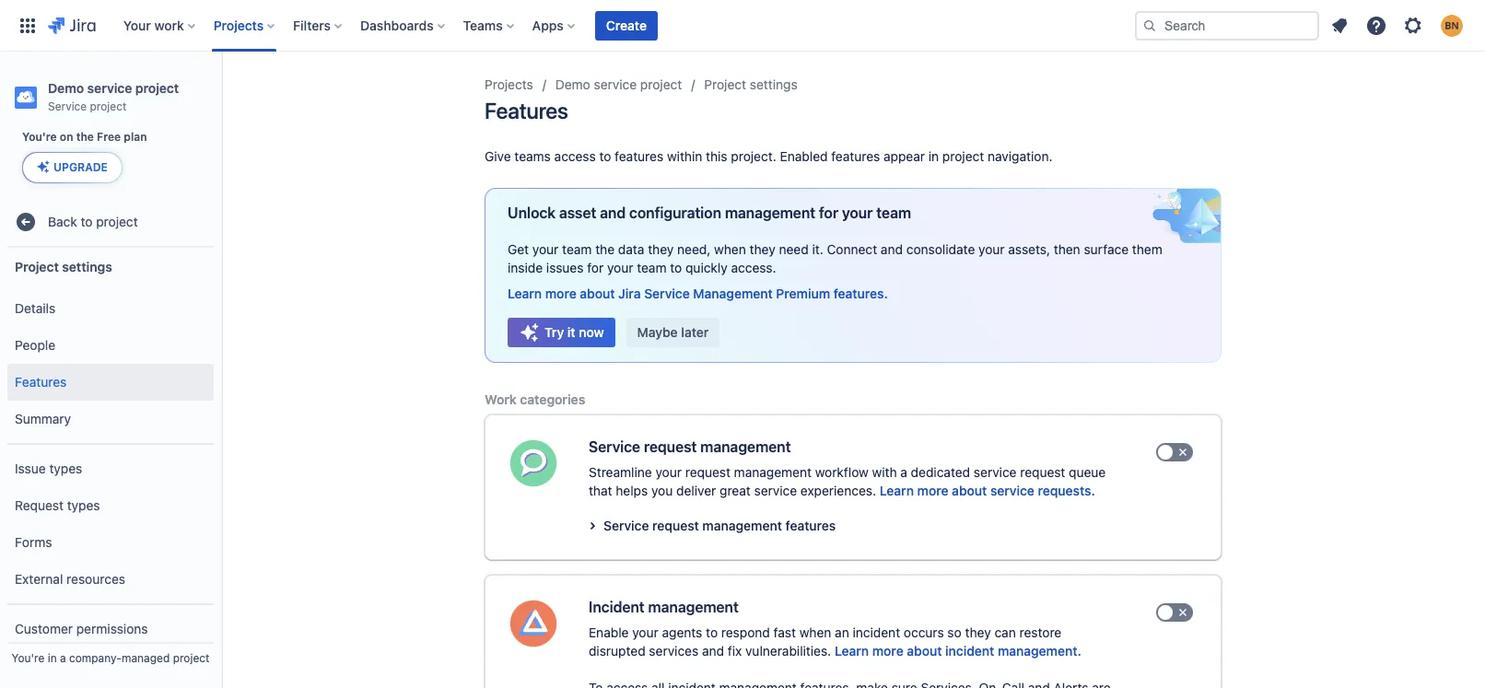 Task type: describe. For each thing, give the bounding box(es) containing it.
management
[[693, 286, 773, 301]]

need
[[779, 241, 809, 257]]

premium
[[776, 286, 830, 301]]

get
[[508, 241, 529, 257]]

0 horizontal spatial the
[[76, 130, 94, 144]]

types for issue types
[[49, 460, 82, 476]]

learn more about service requests.
[[880, 483, 1095, 498]]

unlock
[[508, 205, 556, 221]]

external resources
[[15, 571, 125, 587]]

for inside get your team the data they need, when they need it. connect and consolidate your assets, then surface them inside issues for your team to quickly access.
[[587, 260, 604, 275]]

primary element
[[11, 0, 1135, 51]]

navigation.
[[988, 148, 1053, 164]]

respond
[[721, 625, 770, 640]]

that
[[589, 483, 612, 498]]

1 vertical spatial a
[[60, 651, 66, 665]]

request up deliver
[[685, 464, 731, 480]]

service inside demo service project service project
[[87, 80, 132, 96]]

quickly
[[686, 260, 728, 275]]

get your team the data they need, when they need it. connect and consolidate your assets, then surface them inside issues for your team to quickly access.
[[508, 241, 1163, 275]]

give teams access to features within this project. enabled features appear in project navigation.
[[485, 148, 1053, 164]]

people link
[[7, 327, 214, 364]]

access.
[[731, 260, 776, 275]]

1 horizontal spatial features
[[485, 98, 568, 123]]

0 vertical spatial about
[[580, 286, 615, 301]]

asset
[[559, 205, 596, 221]]

search image
[[1143, 18, 1157, 33]]

request
[[15, 497, 64, 513]]

project inside demo service project link
[[640, 76, 682, 92]]

occurs
[[904, 625, 944, 640]]

1 vertical spatial settings
[[62, 259, 112, 274]]

incident inside incident management enable your agents to respond fast when an incident occurs so they can restore disrupted services and fix vulnerabilities.
[[853, 625, 900, 640]]

within
[[667, 148, 702, 164]]

company-
[[69, 651, 122, 665]]

1 horizontal spatial project
[[704, 76, 746, 92]]

group containing details
[[7, 285, 214, 443]]

to inside get your team the data they need, when they need it. connect and consolidate your assets, then surface them inside issues for your team to quickly access.
[[670, 260, 682, 275]]

surface
[[1084, 241, 1129, 257]]

summary link
[[7, 401, 214, 438]]

issue types link
[[7, 451, 214, 488]]

features inside service request management features button
[[786, 518, 836, 533]]

free
[[97, 130, 121, 144]]

them
[[1132, 241, 1163, 257]]

back to project link
[[7, 204, 214, 241]]

try it now link
[[508, 318, 615, 347]]

to right back
[[81, 214, 93, 229]]

data
[[618, 241, 644, 257]]

service inside button
[[990, 483, 1035, 498]]

demo service project link
[[555, 74, 682, 96]]

appswitcher icon image
[[17, 14, 39, 36]]

maybe
[[637, 324, 678, 340]]

project up free
[[90, 100, 127, 113]]

0 vertical spatial team
[[876, 205, 911, 221]]

issue types
[[15, 460, 82, 476]]

notifications image
[[1329, 14, 1351, 36]]

more for incident management
[[872, 643, 904, 659]]

management.
[[998, 643, 1081, 659]]

0 horizontal spatial project
[[15, 259, 59, 274]]

helps
[[616, 483, 648, 498]]

upgrade
[[53, 160, 108, 174]]

work
[[485, 392, 517, 407]]

consolidate
[[906, 241, 975, 257]]

connect
[[827, 241, 877, 257]]

learn more about incident management. button
[[835, 642, 1081, 661]]

request inside button
[[652, 518, 699, 533]]

project left navigation.
[[943, 148, 984, 164]]

external
[[15, 571, 63, 587]]

service request management streamline your request management workflow with a dedicated service request queue that helps you deliver great service experiences.
[[589, 439, 1106, 498]]

1 vertical spatial in
[[48, 651, 57, 665]]

dashboards
[[360, 17, 434, 33]]

project.
[[731, 148, 777, 164]]

you're for you're in a company-managed project
[[12, 651, 45, 665]]

when inside incident management enable your agents to respond fast when an incident occurs so they can restore disrupted services and fix vulnerabilities.
[[800, 625, 831, 640]]

enabled
[[780, 148, 828, 164]]

about for incident management
[[907, 643, 942, 659]]

demo for demo service project service project
[[48, 80, 84, 96]]

dedicated
[[911, 464, 970, 480]]

0 vertical spatial for
[[819, 205, 838, 221]]

demo service project service project
[[48, 80, 179, 113]]

disrupted
[[589, 643, 646, 659]]

need,
[[677, 241, 711, 257]]

sidebar navigation image
[[201, 74, 241, 111]]

an
[[835, 625, 849, 640]]

customer permissions link
[[7, 611, 214, 648]]

forms
[[15, 534, 52, 550]]

later
[[681, 324, 709, 340]]

streamline
[[589, 464, 652, 480]]

configuration
[[629, 205, 721, 221]]

teams button
[[458, 11, 521, 40]]

and inside incident management enable your agents to respond fast when an incident occurs so they can restore disrupted services and fix vulnerabilities.
[[702, 643, 724, 659]]

management inside button
[[702, 518, 782, 533]]

teams
[[515, 148, 551, 164]]

apps button
[[527, 11, 582, 40]]

it
[[567, 324, 575, 340]]

1 horizontal spatial in
[[929, 148, 939, 164]]

issue
[[15, 460, 46, 476]]

details link
[[7, 290, 214, 327]]

agents
[[662, 625, 702, 640]]

so
[[948, 625, 962, 640]]

learn for incident management
[[835, 643, 869, 659]]

group containing issue types
[[7, 443, 214, 604]]

with
[[872, 464, 897, 480]]

0 vertical spatial and
[[600, 205, 626, 221]]

your profile and settings image
[[1441, 14, 1463, 36]]

details collapsed image
[[581, 515, 604, 537]]

your work button
[[118, 11, 202, 40]]

back
[[48, 214, 77, 229]]

projects button
[[208, 11, 282, 40]]

project settings link
[[704, 74, 798, 96]]

you're for you're on the free plan
[[22, 130, 57, 144]]

now
[[579, 324, 604, 340]]

more for service request management
[[917, 483, 949, 498]]

jira
[[618, 286, 641, 301]]

try it now
[[545, 324, 604, 340]]

project right managed
[[173, 651, 210, 665]]

service down create button
[[594, 76, 637, 92]]

to inside incident management enable your agents to respond fast when an incident occurs so they can restore disrupted services and fix vulnerabilities.
[[706, 625, 718, 640]]

services
[[649, 643, 699, 659]]



Task type: locate. For each thing, give the bounding box(es) containing it.
a right with
[[900, 464, 907, 480]]

the inside get your team the data they need, when they need it. connect and consolidate your assets, then surface them inside issues for your team to quickly access.
[[595, 241, 615, 257]]

learn down an
[[835, 643, 869, 659]]

1 horizontal spatial incident
[[945, 643, 994, 659]]

then
[[1054, 241, 1080, 257]]

vulnerabilities.
[[745, 643, 831, 659]]

customer
[[15, 621, 73, 636]]

for
[[819, 205, 838, 221], [587, 260, 604, 275]]

they right so
[[965, 625, 991, 640]]

1 horizontal spatial project settings
[[704, 76, 798, 92]]

about left jira
[[580, 286, 615, 301]]

features inside group
[[15, 374, 67, 389]]

unlock asset and configuration management for your team
[[508, 205, 911, 221]]

project inside back to project link
[[96, 214, 138, 229]]

request up you on the bottom
[[644, 439, 697, 455]]

0 horizontal spatial learn
[[508, 286, 542, 301]]

more inside 'button'
[[872, 643, 904, 659]]

forms link
[[7, 524, 214, 561]]

back to project
[[48, 214, 138, 229]]

learn more about service requests. button
[[880, 482, 1095, 500]]

service right jira
[[644, 286, 690, 301]]

a left company-
[[60, 651, 66, 665]]

0 vertical spatial a
[[900, 464, 907, 480]]

0 horizontal spatial settings
[[62, 259, 112, 274]]

2 horizontal spatial more
[[917, 483, 949, 498]]

settings inside project settings link
[[750, 76, 798, 92]]

details
[[15, 300, 56, 316]]

2 horizontal spatial they
[[965, 625, 991, 640]]

restore
[[1020, 625, 1062, 640]]

1 horizontal spatial about
[[907, 643, 942, 659]]

the
[[76, 130, 94, 144], [595, 241, 615, 257]]

service
[[48, 100, 87, 113], [644, 286, 690, 301], [589, 439, 640, 455], [604, 518, 649, 533]]

0 vertical spatial you're
[[22, 130, 57, 144]]

1 vertical spatial the
[[595, 241, 615, 257]]

help image
[[1365, 14, 1388, 36]]

1 horizontal spatial demo
[[555, 76, 590, 92]]

on
[[60, 130, 73, 144]]

your inside incident management enable your agents to respond fast when an incident occurs so they can restore disrupted services and fix vulnerabilities.
[[632, 625, 659, 640]]

1 vertical spatial incident
[[945, 643, 994, 659]]

about inside 'button'
[[907, 643, 942, 659]]

service up learn more about service requests.
[[974, 464, 1017, 480]]

1 vertical spatial you're
[[12, 651, 45, 665]]

request types
[[15, 497, 100, 513]]

2 horizontal spatial team
[[876, 205, 911, 221]]

filters button
[[288, 11, 349, 40]]

for up the it.
[[819, 205, 838, 221]]

0 horizontal spatial demo
[[48, 80, 84, 96]]

service right great
[[754, 483, 797, 498]]

a inside service request management streamline your request management workflow with a dedicated service request queue that helps you deliver great service experiences.
[[900, 464, 907, 480]]

features down projects link
[[485, 98, 568, 123]]

1 vertical spatial and
[[881, 241, 903, 257]]

1 horizontal spatial learn
[[835, 643, 869, 659]]

about down occurs
[[907, 643, 942, 659]]

types
[[49, 460, 82, 476], [67, 497, 100, 513]]

try
[[545, 324, 564, 340]]

project right back
[[96, 214, 138, 229]]

they up access.
[[750, 241, 776, 257]]

0 horizontal spatial projects
[[214, 17, 264, 33]]

your up issues
[[532, 241, 559, 257]]

project up details
[[15, 259, 59, 274]]

when inside get your team the data they need, when they need it. connect and consolidate your assets, then surface them inside issues for your team to quickly access.
[[714, 241, 746, 257]]

queue
[[1069, 464, 1106, 480]]

and inside get your team the data they need, when they need it. connect and consolidate your assets, then surface them inside issues for your team to quickly access.
[[881, 241, 903, 257]]

projects right work
[[214, 17, 264, 33]]

service up free
[[87, 80, 132, 96]]

features left appear
[[831, 148, 880, 164]]

your
[[123, 17, 151, 33]]

0 vertical spatial in
[[929, 148, 939, 164]]

and left fix
[[702, 643, 724, 659]]

2 vertical spatial learn
[[835, 643, 869, 659]]

0 horizontal spatial more
[[545, 286, 577, 301]]

banner containing your work
[[0, 0, 1485, 52]]

managed
[[122, 651, 170, 665]]

to right agents
[[706, 625, 718, 640]]

0 horizontal spatial they
[[648, 241, 674, 257]]

to right access
[[599, 148, 611, 164]]

management inside incident management enable your agents to respond fast when an incident occurs so they can restore disrupted services and fix vulnerabilities.
[[648, 599, 739, 615]]

about for service request management
[[952, 483, 987, 498]]

inside
[[508, 260, 543, 275]]

0 vertical spatial when
[[714, 241, 746, 257]]

summary
[[15, 411, 71, 426]]

0 vertical spatial features
[[485, 98, 568, 123]]

banner
[[0, 0, 1485, 52]]

0 horizontal spatial features
[[15, 374, 67, 389]]

give
[[485, 148, 511, 164]]

about inside button
[[952, 483, 987, 498]]

features down experiences.
[[786, 518, 836, 533]]

team up issues
[[562, 241, 592, 257]]

when left an
[[800, 625, 831, 640]]

1 horizontal spatial team
[[637, 260, 667, 275]]

permissions
[[76, 621, 148, 636]]

service down helps
[[604, 518, 649, 533]]

0 vertical spatial more
[[545, 286, 577, 301]]

fast
[[774, 625, 796, 640]]

2 horizontal spatial learn
[[880, 483, 914, 498]]

learn more about jira service management premium features. link
[[508, 285, 888, 303]]

can
[[995, 625, 1016, 640]]

your inside service request management streamline your request management workflow with a dedicated service request queue that helps you deliver great service experiences.
[[656, 464, 682, 480]]

0 vertical spatial types
[[49, 460, 82, 476]]

learn for service request management
[[880, 483, 914, 498]]

learn inside 'button'
[[835, 643, 869, 659]]

features up summary
[[15, 374, 67, 389]]

project settings down back
[[15, 259, 112, 274]]

more
[[545, 286, 577, 301], [917, 483, 949, 498], [872, 643, 904, 659]]

1 horizontal spatial when
[[800, 625, 831, 640]]

projects for projects link
[[485, 76, 533, 92]]

0 vertical spatial project settings
[[704, 76, 798, 92]]

1 horizontal spatial for
[[819, 205, 838, 221]]

you're in a company-managed project
[[12, 651, 210, 665]]

types right request on the left
[[67, 497, 100, 513]]

1 vertical spatial when
[[800, 625, 831, 640]]

teams
[[463, 17, 503, 33]]

categories
[[520, 392, 585, 407]]

1 vertical spatial projects
[[485, 76, 533, 92]]

incident right an
[[853, 625, 900, 640]]

project settings up project.
[[704, 76, 798, 92]]

0 horizontal spatial when
[[714, 241, 746, 257]]

0 horizontal spatial project settings
[[15, 259, 112, 274]]

project
[[704, 76, 746, 92], [15, 259, 59, 274]]

1 horizontal spatial they
[[750, 241, 776, 257]]

1 vertical spatial features
[[15, 374, 67, 389]]

service inside button
[[604, 518, 649, 533]]

demo inside demo service project service project
[[48, 80, 84, 96]]

projects for projects dropdown button
[[214, 17, 264, 33]]

settings up give teams access to features within this project. enabled features appear in project navigation.
[[750, 76, 798, 92]]

1 horizontal spatial more
[[872, 643, 904, 659]]

fix
[[728, 643, 742, 659]]

incident
[[589, 599, 645, 615]]

people
[[15, 337, 55, 353]]

upgrade button
[[23, 153, 122, 183]]

1 vertical spatial more
[[917, 483, 949, 498]]

request up requests.
[[1020, 464, 1065, 480]]

2 vertical spatial and
[[702, 643, 724, 659]]

deliver
[[676, 483, 716, 498]]

your left the assets,
[[979, 241, 1005, 257]]

0 horizontal spatial and
[[600, 205, 626, 221]]

you're
[[22, 130, 57, 144], [12, 651, 45, 665]]

1 vertical spatial about
[[952, 483, 987, 498]]

project up plan
[[135, 80, 179, 96]]

1 vertical spatial types
[[67, 497, 100, 513]]

they inside incident management enable your agents to respond fast when an incident occurs so they can restore disrupted services and fix vulnerabilities.
[[965, 625, 991, 640]]

apps
[[532, 17, 564, 33]]

projects down the teams popup button
[[485, 76, 533, 92]]

learn inside button
[[880, 483, 914, 498]]

team down data
[[637, 260, 667, 275]]

service left requests.
[[990, 483, 1035, 498]]

types right issue at the bottom of the page
[[49, 460, 82, 476]]

project up this
[[704, 76, 746, 92]]

they right data
[[648, 241, 674, 257]]

work
[[154, 17, 184, 33]]

features left within
[[615, 148, 664, 164]]

filters
[[293, 17, 331, 33]]

the right on
[[76, 130, 94, 144]]

0 horizontal spatial for
[[587, 260, 604, 275]]

0 vertical spatial project
[[704, 76, 746, 92]]

types for request types
[[67, 497, 100, 513]]

when up quickly at the top of page
[[714, 241, 746, 257]]

0 horizontal spatial in
[[48, 651, 57, 665]]

Search field
[[1135, 11, 1319, 40]]

demo up on
[[48, 80, 84, 96]]

team up connect at the top of page
[[876, 205, 911, 221]]

1 horizontal spatial projects
[[485, 76, 533, 92]]

0 horizontal spatial about
[[580, 286, 615, 301]]

1 vertical spatial project settings
[[15, 259, 112, 274]]

features link
[[7, 364, 214, 401]]

service request management features
[[604, 518, 836, 533]]

2 horizontal spatial about
[[952, 483, 987, 498]]

demo
[[555, 76, 590, 92], [48, 80, 84, 96]]

settings down back to project
[[62, 259, 112, 274]]

features
[[615, 148, 664, 164], [831, 148, 880, 164], [786, 518, 836, 533]]

1 vertical spatial project
[[15, 259, 59, 274]]

more inside button
[[917, 483, 949, 498]]

your up connect at the top of page
[[842, 205, 873, 221]]

1 horizontal spatial and
[[702, 643, 724, 659]]

learn down inside
[[508, 286, 542, 301]]

0 vertical spatial the
[[76, 130, 94, 144]]

service up streamline
[[589, 439, 640, 455]]

learn more about jira service management premium features.
[[508, 286, 888, 301]]

demo for demo service project
[[555, 76, 590, 92]]

demo down primary element at the top of the page
[[555, 76, 590, 92]]

service inside service request management streamline your request management workflow with a dedicated service request queue that helps you deliver great service experiences.
[[589, 439, 640, 455]]

demo service project
[[555, 76, 682, 92]]

the left data
[[595, 241, 615, 257]]

0 vertical spatial projects
[[214, 17, 264, 33]]

requests.
[[1038, 483, 1095, 498]]

0 vertical spatial learn
[[508, 286, 542, 301]]

to down need, at the left
[[670, 260, 682, 275]]

in
[[929, 148, 939, 164], [48, 651, 57, 665]]

in down customer
[[48, 651, 57, 665]]

0 vertical spatial settings
[[750, 76, 798, 92]]

you're down customer
[[12, 651, 45, 665]]

in right appear
[[929, 148, 939, 164]]

group
[[7, 285, 214, 443], [7, 443, 214, 604]]

your down data
[[607, 260, 633, 275]]

your up you on the bottom
[[656, 464, 682, 480]]

0 horizontal spatial a
[[60, 651, 66, 665]]

issues
[[546, 260, 584, 275]]

0 vertical spatial incident
[[853, 625, 900, 640]]

1 vertical spatial team
[[562, 241, 592, 257]]

0 horizontal spatial incident
[[853, 625, 900, 640]]

jira image
[[48, 14, 96, 36], [48, 14, 96, 36]]

request
[[644, 439, 697, 455], [685, 464, 731, 480], [1020, 464, 1065, 480], [652, 518, 699, 533]]

and
[[600, 205, 626, 221], [881, 241, 903, 257], [702, 643, 724, 659]]

2 group from the top
[[7, 443, 214, 604]]

this
[[706, 148, 728, 164]]

about down dedicated
[[952, 483, 987, 498]]

assets,
[[1008, 241, 1050, 257]]

plan
[[124, 130, 147, 144]]

for right issues
[[587, 260, 604, 275]]

settings image
[[1402, 14, 1424, 36]]

and right connect at the top of page
[[881, 241, 903, 257]]

incident down so
[[945, 643, 994, 659]]

service
[[594, 76, 637, 92], [87, 80, 132, 96], [974, 464, 1017, 480], [754, 483, 797, 498], [990, 483, 1035, 498]]

1 vertical spatial for
[[587, 260, 604, 275]]

access
[[554, 148, 596, 164]]

incident inside 'button'
[[945, 643, 994, 659]]

it.
[[812, 241, 823, 257]]

maybe later button
[[626, 318, 720, 347]]

1 horizontal spatial the
[[595, 241, 615, 257]]

you're left on
[[22, 130, 57, 144]]

and right the asset at left top
[[600, 205, 626, 221]]

projects link
[[485, 74, 533, 96]]

learn
[[508, 286, 542, 301], [880, 483, 914, 498], [835, 643, 869, 659]]

project down create button
[[640, 76, 682, 92]]

0 horizontal spatial team
[[562, 241, 592, 257]]

incident management enable your agents to respond fast when an incident occurs so they can restore disrupted services and fix vulnerabilities.
[[589, 599, 1062, 659]]

service request management features button
[[581, 515, 836, 537]]

learn down with
[[880, 483, 914, 498]]

projects inside dropdown button
[[214, 17, 264, 33]]

2 vertical spatial about
[[907, 643, 942, 659]]

2 vertical spatial more
[[872, 643, 904, 659]]

your up disrupted
[[632, 625, 659, 640]]

your work
[[123, 17, 184, 33]]

1 group from the top
[[7, 285, 214, 443]]

request down you on the bottom
[[652, 518, 699, 533]]

service up on
[[48, 100, 87, 113]]

1 vertical spatial learn
[[880, 483, 914, 498]]

service inside demo service project service project
[[48, 100, 87, 113]]

1 horizontal spatial settings
[[750, 76, 798, 92]]

1 horizontal spatial a
[[900, 464, 907, 480]]

resources
[[66, 571, 125, 587]]

2 horizontal spatial and
[[881, 241, 903, 257]]

2 vertical spatial team
[[637, 260, 667, 275]]

create
[[606, 17, 647, 33]]



Task type: vqa. For each thing, say whether or not it's contained in the screenshot.
Share Icon
no



